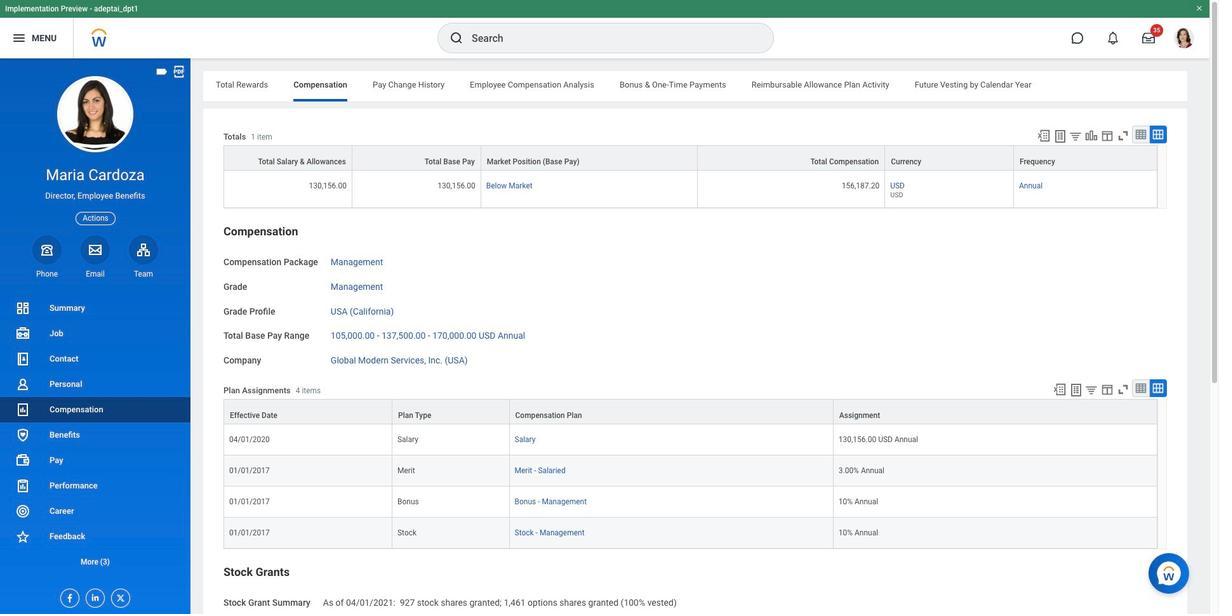 Task type: locate. For each thing, give the bounding box(es) containing it.
Search Workday  search field
[[472, 24, 747, 52]]

row
[[224, 145, 1158, 171], [224, 171, 1158, 208], [224, 399, 1158, 425], [224, 425, 1158, 456], [224, 456, 1158, 487], [224, 487, 1158, 518], [224, 518, 1158, 549]]

click to view/edit grid preferences image right select to filter grid data image
[[1100, 383, 1114, 397]]

personal image
[[15, 377, 30, 392]]

job image
[[15, 326, 30, 342]]

compensation image
[[15, 403, 30, 418]]

export to excel image for export to worksheets icon in the top of the page
[[1037, 129, 1051, 143]]

notifications large image
[[1107, 32, 1119, 44]]

1 vertical spatial table image
[[1135, 382, 1147, 395]]

search image
[[449, 30, 464, 46]]

click to view/edit grid preferences image
[[1100, 129, 1114, 143], [1100, 383, 1114, 397]]

0 vertical spatial export to excel image
[[1037, 129, 1051, 143]]

fullscreen image right select to filter grid data image
[[1116, 383, 1130, 397]]

email maria cardoza element
[[81, 269, 110, 279]]

0 vertical spatial toolbar
[[1031, 126, 1167, 145]]

facebook image
[[61, 590, 75, 604]]

fullscreen image right view worker - expand/collapse chart image
[[1116, 129, 1130, 143]]

export to excel image for export to worksheets image at bottom
[[1053, 383, 1067, 397]]

table image
[[1135, 128, 1147, 141], [1135, 382, 1147, 395]]

1 horizontal spatial export to excel image
[[1053, 383, 1067, 397]]

career image
[[15, 504, 30, 519]]

export to worksheets image
[[1053, 129, 1068, 144]]

select to filter grid data image
[[1085, 383, 1098, 397]]

contact image
[[15, 352, 30, 367]]

toolbar
[[1031, 126, 1167, 145], [1047, 380, 1167, 399]]

1 group from the top
[[224, 224, 1167, 550]]

table image left expand table image
[[1135, 382, 1147, 395]]

view worker - expand/collapse chart image
[[1085, 129, 1098, 143]]

expand table image
[[1152, 382, 1165, 395]]

table image left expand table icon
[[1135, 128, 1147, 141]]

performance image
[[15, 479, 30, 494]]

0 vertical spatial fullscreen image
[[1116, 129, 1130, 143]]

click to view/edit grid preferences image right view worker - expand/collapse chart image
[[1100, 129, 1114, 143]]

0 horizontal spatial export to excel image
[[1037, 129, 1051, 143]]

fullscreen image
[[1116, 129, 1130, 143], [1116, 383, 1130, 397]]

0 vertical spatial table image
[[1135, 128, 1147, 141]]

export to excel image
[[1037, 129, 1051, 143], [1053, 383, 1067, 397]]

pay image
[[15, 453, 30, 469]]

table image for expand table icon
[[1135, 128, 1147, 141]]

group
[[224, 224, 1167, 550], [224, 565, 1167, 615]]

export to worksheets image
[[1069, 383, 1084, 398]]

2 table image from the top
[[1135, 382, 1147, 395]]

select to filter grid data image
[[1069, 130, 1083, 143]]

mail image
[[88, 242, 103, 258]]

table image for expand table image
[[1135, 382, 1147, 395]]

export to excel image left export to worksheets icon in the top of the page
[[1037, 129, 1051, 143]]

1 vertical spatial group
[[224, 565, 1167, 615]]

0 vertical spatial group
[[224, 224, 1167, 550]]

1 table image from the top
[[1135, 128, 1147, 141]]

1 vertical spatial fullscreen image
[[1116, 383, 1130, 397]]

tab list
[[203, 71, 1187, 102]]

banner
[[0, 0, 1210, 58]]

1 vertical spatial export to excel image
[[1053, 383, 1067, 397]]

7 row from the top
[[224, 518, 1158, 549]]

export to excel image left export to worksheets image at bottom
[[1053, 383, 1067, 397]]

list
[[0, 296, 190, 575]]

feedback image
[[15, 530, 30, 545]]

1 vertical spatial click to view/edit grid preferences image
[[1100, 383, 1114, 397]]

5 row from the top
[[224, 456, 1158, 487]]

0 vertical spatial click to view/edit grid preferences image
[[1100, 129, 1114, 143]]



Task type: describe. For each thing, give the bounding box(es) containing it.
team maria cardoza element
[[129, 269, 158, 279]]

phone image
[[38, 242, 56, 258]]

1 row from the top
[[224, 145, 1158, 171]]

view team image
[[136, 242, 151, 258]]

1 click to view/edit grid preferences image from the top
[[1100, 129, 1114, 143]]

navigation pane region
[[0, 58, 190, 615]]

4 row from the top
[[224, 425, 1158, 456]]

2 group from the top
[[224, 565, 1167, 615]]

1 vertical spatial toolbar
[[1047, 380, 1167, 399]]

summary image
[[15, 301, 30, 316]]

phone maria cardoza element
[[32, 269, 62, 279]]

1 fullscreen image from the top
[[1116, 129, 1130, 143]]

view printable version (pdf) image
[[172, 65, 186, 79]]

profile logan mcneil image
[[1174, 28, 1194, 51]]

inbox large image
[[1142, 32, 1155, 44]]

tag image
[[155, 65, 169, 79]]

benefits image
[[15, 428, 30, 443]]

linkedin image
[[86, 590, 100, 603]]

2 row from the top
[[224, 171, 1158, 208]]

2 click to view/edit grid preferences image from the top
[[1100, 383, 1114, 397]]

expand table image
[[1152, 128, 1165, 141]]

justify image
[[11, 30, 27, 46]]

x image
[[112, 590, 126, 604]]

6 row from the top
[[224, 487, 1158, 518]]

close environment banner image
[[1196, 4, 1203, 12]]

3 row from the top
[[224, 399, 1158, 425]]

2 fullscreen image from the top
[[1116, 383, 1130, 397]]



Task type: vqa. For each thing, say whether or not it's contained in the screenshot.
EXP-00009602 Global Modern Services, Inc. (USA)
no



